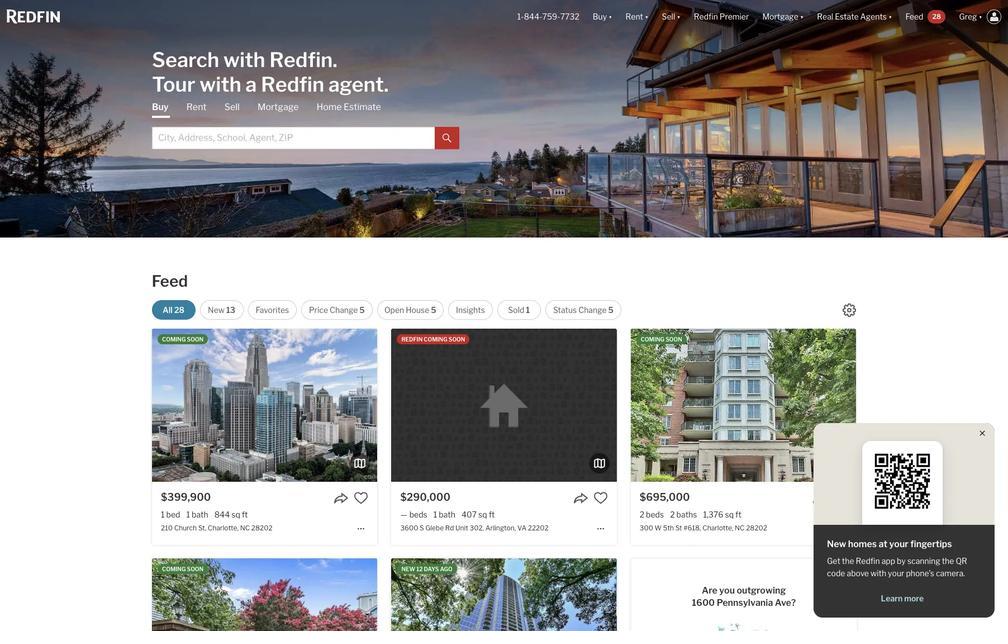 Task type: describe. For each thing, give the bounding box(es) containing it.
baths
[[677, 510, 697, 519]]

—
[[401, 510, 407, 519]]

home
[[317, 101, 342, 112]]

2 nc from the left
[[735, 524, 745, 532]]

fingertips
[[911, 539, 952, 550]]

2 the from the left
[[942, 556, 955, 566]]

rent ▾ button
[[626, 0, 649, 34]]

new for new 13
[[208, 305, 225, 315]]

rent link
[[187, 101, 207, 113]]

1 vertical spatial feed
[[152, 272, 188, 291]]

0 vertical spatial your
[[890, 539, 909, 550]]

2 for 2 beds
[[640, 510, 645, 519]]

3600
[[401, 524, 418, 532]]

sq for $399,900
[[232, 510, 240, 519]]

New radio
[[200, 300, 244, 320]]

st,
[[198, 524, 206, 532]]

rent ▾
[[626, 12, 649, 21]]

sq for $290,000
[[479, 510, 487, 519]]

camera.
[[936, 569, 966, 578]]

300 w 5th st #618, charlotte, nc 28202
[[640, 524, 768, 532]]

Price Change radio
[[301, 300, 373, 320]]

open house 5
[[385, 305, 436, 315]]

1 photo of 525 n graham st, charlotte, nc 28202 image from the left
[[0, 559, 152, 631]]

at
[[879, 539, 888, 550]]

real estate agents ▾ button
[[811, 0, 899, 34]]

Open House radio
[[377, 300, 444, 320]]

844-
[[524, 12, 543, 21]]

▾ for buy ▾
[[609, 12, 613, 21]]

302,
[[470, 524, 484, 532]]

$290,000
[[401, 491, 451, 503]]

code
[[827, 569, 846, 578]]

unit
[[456, 524, 469, 532]]

redfin inside 'get the redfin app by scanning the qr code above with your phone's camera.'
[[856, 556, 880, 566]]

▾ for greg ▾
[[979, 12, 983, 21]]

redfin inside "button"
[[694, 12, 718, 21]]

are
[[702, 585, 718, 596]]

glebe
[[426, 524, 444, 532]]

home estimate
[[317, 101, 381, 112]]

rd
[[445, 524, 454, 532]]

Status Change radio
[[546, 300, 622, 320]]

you
[[720, 585, 735, 596]]

st
[[676, 524, 682, 532]]

tour
[[152, 72, 195, 96]]

get
[[827, 556, 841, 566]]

all
[[163, 305, 173, 315]]

new for new homes at your fingertips
[[827, 539, 847, 550]]

Sold radio
[[497, 300, 541, 320]]

Insights radio
[[448, 300, 493, 320]]

$695,000
[[640, 491, 690, 503]]

2 photo of 300 w 5th st #618, charlotte, nc 28202 image from the left
[[631, 329, 856, 482]]

real estate agents ▾
[[818, 12, 893, 21]]

sold 1
[[508, 305, 530, 315]]

bath for $290,000
[[439, 510, 456, 519]]

1,376
[[704, 510, 724, 519]]

5th
[[663, 524, 674, 532]]

new
[[402, 566, 415, 573]]

1-844-759-7732 link
[[518, 12, 580, 21]]

favorite button image
[[593, 491, 608, 505]]

407
[[462, 510, 477, 519]]

insights
[[456, 305, 485, 315]]

2 photo of 525 n graham st, charlotte, nc 28202 image from the left
[[152, 559, 377, 631]]

change for status change
[[579, 305, 607, 315]]

home estimate link
[[317, 101, 381, 113]]

ave?
[[775, 597, 796, 608]]

days
[[424, 566, 439, 573]]

mortgage ▾
[[763, 12, 804, 21]]

12
[[417, 566, 423, 573]]

agents
[[861, 12, 887, 21]]

1 bath for $399,900
[[186, 510, 208, 519]]

church
[[174, 524, 197, 532]]

pennsylvania
[[717, 597, 773, 608]]

2 beds
[[640, 510, 664, 519]]

0 vertical spatial feed
[[906, 12, 924, 21]]

1 photo of 210 n church st #1708, charlotte, nc 28202 image from the left
[[166, 559, 392, 631]]

real estate agents ▾ link
[[818, 0, 893, 34]]

3 sq from the left
[[725, 510, 734, 519]]

coming soon for $695,000
[[641, 336, 683, 343]]

w
[[655, 524, 662, 532]]

— beds
[[401, 510, 428, 519]]

1-
[[518, 12, 524, 21]]

22202
[[528, 524, 549, 532]]

sell link
[[225, 101, 240, 113]]

sold
[[508, 305, 525, 315]]

sell for sell
[[225, 101, 240, 112]]

sell ▾ button
[[656, 0, 688, 34]]

2 baths
[[670, 510, 697, 519]]

arlington,
[[486, 524, 516, 532]]

3 ft from the left
[[736, 510, 742, 519]]

redfin
[[402, 336, 423, 343]]

are you outgrowing 1600 pennsylvania ave?
[[692, 585, 796, 608]]

5 for status change 5
[[609, 305, 614, 315]]

more
[[905, 594, 924, 603]]

844 sq ft
[[215, 510, 248, 519]]

1 horizontal spatial 28
[[933, 12, 942, 21]]

scanning
[[908, 556, 941, 566]]

search
[[152, 47, 219, 72]]

redfin premier
[[694, 12, 749, 21]]

s
[[420, 524, 424, 532]]

new homes at your fingertips
[[827, 539, 952, 550]]



Task type: locate. For each thing, give the bounding box(es) containing it.
rent right buy ▾
[[626, 12, 644, 21]]

photo of 210 church st, charlotte, nc 28202 image
[[0, 329, 152, 482], [152, 329, 377, 482], [377, 329, 603, 482]]

mortgage inside dropdown button
[[763, 12, 799, 21]]

1 horizontal spatial 1 bath
[[434, 510, 456, 519]]

photo of 210 n church st #1708, charlotte, nc 28202 image
[[166, 559, 392, 631], [392, 559, 617, 631], [617, 559, 842, 631]]

1 vertical spatial buy
[[152, 101, 169, 112]]

mortgage left real
[[763, 12, 799, 21]]

rent
[[626, 12, 644, 21], [187, 101, 207, 112]]

0 horizontal spatial sell
[[225, 101, 240, 112]]

greg ▾
[[960, 12, 983, 21]]

▾ left rent ▾
[[609, 12, 613, 21]]

1 ft from the left
[[242, 510, 248, 519]]

1 28202 from the left
[[251, 524, 273, 532]]

mortgage ▾ button
[[763, 0, 804, 34]]

status change 5
[[553, 305, 614, 315]]

1 left bed
[[161, 510, 165, 519]]

ft right 844
[[242, 510, 248, 519]]

nc
[[240, 524, 250, 532], [735, 524, 745, 532]]

1600
[[692, 597, 715, 608]]

qr
[[956, 556, 968, 566]]

coming soon for $399,900
[[162, 336, 204, 343]]

7732
[[561, 12, 580, 21]]

0 horizontal spatial new
[[208, 305, 225, 315]]

210
[[161, 524, 173, 532]]

0 horizontal spatial sq
[[232, 510, 240, 519]]

buy
[[593, 12, 607, 21], [152, 101, 169, 112]]

new inside new radio
[[208, 305, 225, 315]]

charlotte, down 844
[[208, 524, 239, 532]]

0 vertical spatial buy
[[593, 12, 607, 21]]

ft for $290,000
[[489, 510, 495, 519]]

1,376 sq ft
[[704, 510, 742, 519]]

redfin inside search with redfin. tour with a redfin agent.
[[261, 72, 324, 96]]

844
[[215, 510, 230, 519]]

sell inside sell ▾ dropdown button
[[662, 12, 676, 21]]

1 1 bath from the left
[[186, 510, 208, 519]]

redfin premier button
[[688, 0, 756, 34]]

2
[[640, 510, 645, 519], [670, 510, 675, 519]]

2 charlotte, from the left
[[703, 524, 734, 532]]

0 horizontal spatial 28202
[[251, 524, 273, 532]]

sq right 844
[[232, 510, 240, 519]]

search with redfin. tour with a redfin agent.
[[152, 47, 389, 96]]

1 bath from the left
[[192, 510, 208, 519]]

get the redfin app by scanning the qr code above with your phone's camera.
[[827, 556, 968, 578]]

mortgage for mortgage
[[258, 101, 299, 112]]

all 28
[[163, 305, 185, 315]]

2 sq from the left
[[479, 510, 487, 519]]

1 horizontal spatial rent
[[626, 12, 644, 21]]

0 horizontal spatial 2
[[640, 510, 645, 519]]

0 horizontal spatial 5
[[360, 305, 365, 315]]

1 up glebe
[[434, 510, 437, 519]]

price
[[309, 305, 328, 315]]

0 horizontal spatial the
[[842, 556, 855, 566]]

photo of 525 n graham st, charlotte, nc 28202 image
[[0, 559, 152, 631], [152, 559, 377, 631], [377, 559, 603, 631]]

0 horizontal spatial buy
[[152, 101, 169, 112]]

change right status
[[579, 305, 607, 315]]

ft
[[242, 510, 248, 519], [489, 510, 495, 519], [736, 510, 742, 519]]

open
[[385, 305, 404, 315]]

5 right house
[[431, 305, 436, 315]]

28 right all
[[174, 305, 185, 315]]

change right price
[[330, 305, 358, 315]]

0 vertical spatial rent
[[626, 12, 644, 21]]

1-844-759-7732
[[518, 12, 580, 21]]

new
[[208, 305, 225, 315], [827, 539, 847, 550]]

sell ▾ button
[[662, 0, 681, 34]]

tab list containing buy
[[152, 101, 460, 149]]

favorites
[[256, 305, 289, 315]]

0 horizontal spatial 28
[[174, 305, 185, 315]]

sell
[[662, 12, 676, 21], [225, 101, 240, 112]]

above
[[847, 569, 869, 578]]

real
[[818, 12, 834, 21]]

0 horizontal spatial charlotte,
[[208, 524, 239, 532]]

mortgage link
[[258, 101, 299, 113]]

sell ▾
[[662, 12, 681, 21]]

mortgage inside tab list
[[258, 101, 299, 112]]

0 vertical spatial 28
[[933, 12, 942, 21]]

1 vertical spatial redfin
[[261, 72, 324, 96]]

1 vertical spatial rent
[[187, 101, 207, 112]]

favorite button image
[[354, 491, 369, 505]]

3 photo of 210 n church st #1708, charlotte, nc 28202 image from the left
[[617, 559, 842, 631]]

1 horizontal spatial charlotte,
[[703, 524, 734, 532]]

1 charlotte, from the left
[[208, 524, 239, 532]]

beds for — beds
[[410, 510, 428, 519]]

rent down tour
[[187, 101, 207, 112]]

2 photo of 210 n church st #1708, charlotte, nc 28202 image from the left
[[392, 559, 617, 631]]

your down "by"
[[888, 569, 905, 578]]

status
[[553, 305, 577, 315]]

▾ right 'greg'
[[979, 12, 983, 21]]

app install qr code image
[[872, 450, 934, 513]]

photo of 3600 s glebe rd unit 302, arlington, va 22202 image
[[392, 329, 617, 482]]

3600 s glebe rd unit 302, arlington, va 22202
[[401, 524, 549, 532]]

1 horizontal spatial new
[[827, 539, 847, 550]]

0 horizontal spatial bath
[[192, 510, 208, 519]]

2 change from the left
[[579, 305, 607, 315]]

1 bath up rd
[[434, 510, 456, 519]]

$399,900
[[161, 491, 211, 503]]

2 ▾ from the left
[[645, 12, 649, 21]]

mortgage for mortgage ▾
[[763, 12, 799, 21]]

favorite button checkbox
[[593, 491, 608, 505]]

▾ right agents at the top right of the page
[[889, 12, 893, 21]]

5 for open house 5
[[431, 305, 436, 315]]

buy for buy
[[152, 101, 169, 112]]

bath
[[192, 510, 208, 519], [439, 510, 456, 519]]

5 inside the open house option
[[431, 305, 436, 315]]

1 ▾ from the left
[[609, 12, 613, 21]]

0 horizontal spatial feed
[[152, 272, 188, 291]]

All radio
[[152, 300, 195, 320]]

sq right "1,376"
[[725, 510, 734, 519]]

0 vertical spatial redfin
[[694, 12, 718, 21]]

change for price change
[[330, 305, 358, 315]]

buy right 7732
[[593, 12, 607, 21]]

charlotte, down 1,376 sq ft
[[703, 524, 734, 532]]

1 sq from the left
[[232, 510, 240, 519]]

2 2 from the left
[[670, 510, 675, 519]]

28
[[933, 12, 942, 21], [174, 305, 185, 315]]

0 horizontal spatial beds
[[410, 510, 428, 519]]

estate
[[835, 12, 859, 21]]

sell for sell ▾
[[662, 12, 676, 21]]

1 horizontal spatial redfin
[[694, 12, 718, 21]]

change inside option
[[579, 305, 607, 315]]

1 horizontal spatial the
[[942, 556, 955, 566]]

1 vertical spatial mortgage
[[258, 101, 299, 112]]

▾ inside "dropdown button"
[[889, 12, 893, 21]]

premier
[[720, 12, 749, 21]]

phone's
[[906, 569, 935, 578]]

0 horizontal spatial 1 bath
[[186, 510, 208, 519]]

5 right status
[[609, 305, 614, 315]]

0 vertical spatial mortgage
[[763, 12, 799, 21]]

redfin left premier
[[694, 12, 718, 21]]

sell right rent ▾
[[662, 12, 676, 21]]

option group containing all
[[152, 300, 622, 320]]

estimate
[[344, 101, 381, 112]]

1 horizontal spatial ft
[[489, 510, 495, 519]]

redfin up mortgage link
[[261, 72, 324, 96]]

1 horizontal spatial sell
[[662, 12, 676, 21]]

new 12 days ago
[[402, 566, 453, 573]]

redfin coming soon
[[402, 336, 465, 343]]

▾ left real
[[800, 12, 804, 21]]

2 horizontal spatial ft
[[736, 510, 742, 519]]

5 ▾ from the left
[[889, 12, 893, 21]]

buy inside dropdown button
[[593, 12, 607, 21]]

option group
[[152, 300, 622, 320]]

rent for rent
[[187, 101, 207, 112]]

sq right 407
[[479, 510, 487, 519]]

1 change from the left
[[330, 305, 358, 315]]

1 horizontal spatial buy
[[593, 12, 607, 21]]

▾ right rent ▾
[[677, 12, 681, 21]]

1 horizontal spatial bath
[[439, 510, 456, 519]]

5 for price change 5
[[360, 305, 365, 315]]

2 up 300
[[640, 510, 645, 519]]

app
[[882, 556, 896, 566]]

3 ▾ from the left
[[677, 12, 681, 21]]

1 beds from the left
[[410, 510, 428, 519]]

bath for $399,900
[[192, 510, 208, 519]]

favorite button checkbox
[[354, 491, 369, 505]]

1 5 from the left
[[360, 305, 365, 315]]

new up get
[[827, 539, 847, 550]]

beds up s
[[410, 510, 428, 519]]

5 inside price change radio
[[360, 305, 365, 315]]

407 sq ft
[[462, 510, 495, 519]]

2 1 bath from the left
[[434, 510, 456, 519]]

2 photo of 210 church st, charlotte, nc 28202 image from the left
[[152, 329, 377, 482]]

6 ▾ from the left
[[979, 12, 983, 21]]

buy link
[[152, 101, 169, 118]]

3 photo of 210 church st, charlotte, nc 28202 image from the left
[[377, 329, 603, 482]]

your inside 'get the redfin app by scanning the qr code above with your phone's camera.'
[[888, 569, 905, 578]]

rent ▾ button
[[619, 0, 656, 34]]

buy ▾ button
[[593, 0, 613, 34]]

beds up w
[[646, 510, 664, 519]]

2 ft from the left
[[489, 510, 495, 519]]

with inside 'get the redfin app by scanning the qr code above with your phone's camera.'
[[871, 569, 887, 578]]

1 2 from the left
[[640, 510, 645, 519]]

2 horizontal spatial 5
[[609, 305, 614, 315]]

2 beds from the left
[[646, 510, 664, 519]]

1 horizontal spatial sq
[[479, 510, 487, 519]]

5 left open
[[360, 305, 365, 315]]

5
[[360, 305, 365, 315], [431, 305, 436, 315], [609, 305, 614, 315]]

price change 5
[[309, 305, 365, 315]]

nc down 844 sq ft
[[240, 524, 250, 532]]

1 vertical spatial sell
[[225, 101, 240, 112]]

Favorites radio
[[248, 300, 297, 320]]

▾ left sell ▾ in the top right of the page
[[645, 12, 649, 21]]

the up camera.
[[942, 556, 955, 566]]

2 up 5th
[[670, 510, 675, 519]]

1 horizontal spatial beds
[[646, 510, 664, 519]]

1 bath up st, at left
[[186, 510, 208, 519]]

▾ for sell ▾
[[677, 12, 681, 21]]

house
[[406, 305, 430, 315]]

mortgage ▾ button
[[756, 0, 811, 34]]

1 horizontal spatial 2
[[670, 510, 675, 519]]

0 horizontal spatial nc
[[240, 524, 250, 532]]

1 bath for $290,000
[[434, 510, 456, 519]]

1 horizontal spatial feed
[[906, 12, 924, 21]]

beds for 2 beds
[[646, 510, 664, 519]]

1 vertical spatial new
[[827, 539, 847, 550]]

1 horizontal spatial 28202
[[746, 524, 768, 532]]

learn more link
[[827, 593, 978, 604]]

3 photo of 525 n graham st, charlotte, nc 28202 image from the left
[[377, 559, 603, 631]]

1 horizontal spatial mortgage
[[763, 12, 799, 21]]

0 horizontal spatial change
[[330, 305, 358, 315]]

1 vertical spatial your
[[888, 569, 905, 578]]

1 the from the left
[[842, 556, 855, 566]]

homes
[[849, 539, 877, 550]]

▾
[[609, 12, 613, 21], [645, 12, 649, 21], [677, 12, 681, 21], [800, 12, 804, 21], [889, 12, 893, 21], [979, 12, 983, 21]]

1 horizontal spatial 5
[[431, 305, 436, 315]]

1 nc from the left
[[240, 524, 250, 532]]

photo of 300 w 5th st #618, charlotte, nc 28202 image
[[406, 329, 631, 482], [631, 329, 856, 482], [856, 329, 1009, 482]]

your right the at
[[890, 539, 909, 550]]

feed up all
[[152, 272, 188, 291]]

mortgage up city, address, school, agent, zip search box
[[258, 101, 299, 112]]

1 right sold on the right top of the page
[[526, 305, 530, 315]]

change inside radio
[[330, 305, 358, 315]]

0 horizontal spatial ft
[[242, 510, 248, 519]]

learn
[[881, 594, 903, 603]]

the right get
[[842, 556, 855, 566]]

4 ▾ from the left
[[800, 12, 804, 21]]

ft up arlington,
[[489, 510, 495, 519]]

1 horizontal spatial change
[[579, 305, 607, 315]]

1 inside sold radio
[[526, 305, 530, 315]]

redfin.
[[270, 47, 338, 72]]

ft for $399,900
[[242, 510, 248, 519]]

buy down tour
[[152, 101, 169, 112]]

redfin up above
[[856, 556, 880, 566]]

0 vertical spatial new
[[208, 305, 225, 315]]

▾ for mortgage ▾
[[800, 12, 804, 21]]

bed
[[166, 510, 180, 519]]

new left 13
[[208, 305, 225, 315]]

feed right agents at the top right of the page
[[906, 12, 924, 21]]

#618,
[[684, 524, 701, 532]]

sell right rent link
[[225, 101, 240, 112]]

submit search image
[[443, 134, 452, 143]]

City, Address, School, Agent, ZIP search field
[[152, 127, 435, 149]]

sq
[[232, 510, 240, 519], [479, 510, 487, 519], [725, 510, 734, 519]]

0 horizontal spatial mortgage
[[258, 101, 299, 112]]

tab list
[[152, 101, 460, 149]]

3 5 from the left
[[609, 305, 614, 315]]

1 photo of 300 w 5th st #618, charlotte, nc 28202 image from the left
[[406, 329, 631, 482]]

va
[[518, 524, 527, 532]]

2 horizontal spatial sq
[[725, 510, 734, 519]]

0 horizontal spatial redfin
[[261, 72, 324, 96]]

rent for rent ▾
[[626, 12, 644, 21]]

28 left 'greg'
[[933, 12, 942, 21]]

ago
[[440, 566, 453, 573]]

by
[[897, 556, 906, 566]]

300
[[640, 524, 654, 532]]

bath up rd
[[439, 510, 456, 519]]

rent inside dropdown button
[[626, 12, 644, 21]]

13
[[226, 305, 235, 315]]

2 5 from the left
[[431, 305, 436, 315]]

2 for 2 baths
[[670, 510, 675, 519]]

nc down 1,376 sq ft
[[735, 524, 745, 532]]

bath up st, at left
[[192, 510, 208, 519]]

759-
[[543, 12, 561, 21]]

3 photo of 300 w 5th st #618, charlotte, nc 28202 image from the left
[[856, 329, 1009, 482]]

ft right "1,376"
[[736, 510, 742, 519]]

1 vertical spatial 28
[[174, 305, 185, 315]]

0 vertical spatial sell
[[662, 12, 676, 21]]

new 13
[[208, 305, 235, 315]]

1 up the 'church'
[[186, 510, 190, 519]]

buy for buy ▾
[[593, 12, 607, 21]]

2 28202 from the left
[[746, 524, 768, 532]]

buy ▾ button
[[586, 0, 619, 34]]

5 inside status change option
[[609, 305, 614, 315]]

1 horizontal spatial nc
[[735, 524, 745, 532]]

0 horizontal spatial rent
[[187, 101, 207, 112]]

28 inside all radio
[[174, 305, 185, 315]]

2 horizontal spatial redfin
[[856, 556, 880, 566]]

an image of a house image
[[709, 618, 780, 631]]

2 bath from the left
[[439, 510, 456, 519]]

▾ for rent ▾
[[645, 12, 649, 21]]

coming soon
[[162, 336, 204, 343], [641, 336, 683, 343], [162, 566, 204, 573]]

outgrowing
[[737, 585, 786, 596]]

buy ▾
[[593, 12, 613, 21]]

1 photo of 210 church st, charlotte, nc 28202 image from the left
[[0, 329, 152, 482]]

2 vertical spatial redfin
[[856, 556, 880, 566]]



Task type: vqa. For each thing, say whether or not it's contained in the screenshot.


